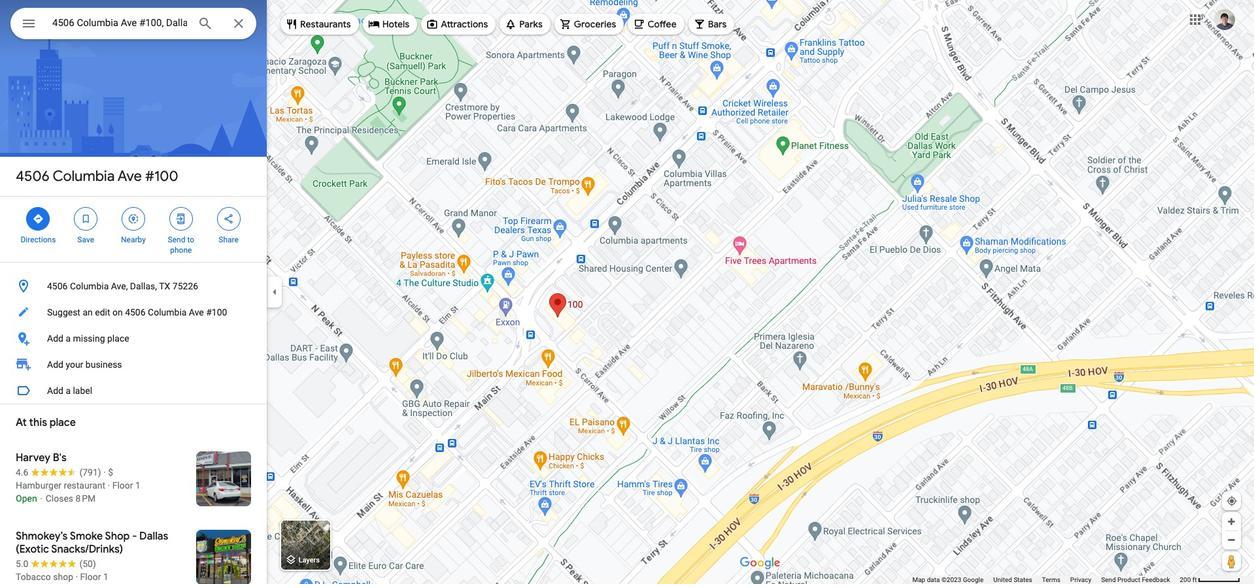 Task type: locate. For each thing, give the bounding box(es) containing it.
· down · $
[[108, 481, 110, 491]]

send inside send to phone
[[168, 235, 185, 245]]

place right this
[[50, 417, 76, 430]]

0 vertical spatial ·
[[103, 468, 106, 478]]

4506
[[16, 167, 50, 186], [47, 281, 68, 292], [125, 307, 146, 318]]

groceries button
[[554, 9, 624, 40]]

1 horizontal spatial floor
[[112, 481, 133, 491]]

at
[[16, 417, 27, 430]]

add left your
[[47, 360, 63, 370]]

columbia
[[53, 167, 115, 186], [70, 281, 109, 292], [148, 307, 187, 318]]

2 vertical spatial add
[[47, 386, 63, 396]]

floor for smoke
[[80, 572, 101, 583]]

groceries
[[574, 18, 616, 30]]

add your business link
[[0, 352, 267, 378]]

4506 columbia ave, dallas, tx 75226 button
[[0, 273, 267, 300]]

1 vertical spatial ·
[[108, 481, 110, 491]]

show your location image
[[1226, 496, 1238, 507]]

floor down $
[[112, 481, 133, 491]]

none field inside 4506 columbia ave #100, dallas, tx 75226 field
[[52, 15, 187, 31]]

200
[[1180, 577, 1191, 584]]

product
[[1118, 577, 1141, 584]]

4506 up suggest in the left of the page
[[47, 281, 68, 292]]

shmokey's
[[16, 530, 68, 543]]

floor
[[112, 481, 133, 491], [80, 572, 101, 583]]

1 vertical spatial place
[[50, 417, 76, 430]]

1 up -
[[135, 481, 140, 491]]

terms
[[1042, 577, 1061, 584]]

0 vertical spatial a
[[66, 334, 71, 344]]

a
[[66, 334, 71, 344], [66, 386, 71, 396]]

1 vertical spatial add
[[47, 360, 63, 370]]

4506 columbia ave #100
[[16, 167, 178, 186]]

place
[[107, 334, 129, 344], [50, 417, 76, 430]]

0 horizontal spatial floor
[[80, 572, 101, 583]]


[[21, 14, 37, 33]]

to
[[187, 235, 194, 245]]

2 vertical spatial 4506
[[125, 307, 146, 318]]

send inside "button"
[[1101, 577, 1116, 584]]

· left price: inexpensive icon
[[103, 468, 106, 478]]

2 a from the top
[[66, 386, 71, 396]]

0 vertical spatial 1
[[135, 481, 140, 491]]

0 horizontal spatial place
[[50, 417, 76, 430]]

a for label
[[66, 386, 71, 396]]

200 ft button
[[1180, 577, 1241, 584]]

1 down snacks/drinks)
[[103, 572, 108, 583]]

1 vertical spatial #100
[[206, 307, 227, 318]]

4506 right on
[[125, 307, 146, 318]]

(791)
[[79, 468, 101, 478]]

·
[[103, 468, 106, 478], [108, 481, 110, 491], [76, 572, 78, 583]]

floor down (50)
[[80, 572, 101, 583]]

hamburger restaurant · floor 1 open ⋅ closes 8 pm
[[16, 481, 140, 504]]

add
[[47, 334, 63, 344], [47, 360, 63, 370], [47, 386, 63, 396]]

0 vertical spatial ave
[[118, 167, 142, 186]]

None field
[[52, 15, 187, 31]]

ave inside button
[[189, 307, 204, 318]]

place down on
[[107, 334, 129, 344]]

1 vertical spatial 1
[[103, 572, 108, 583]]

columbia inside 4506 columbia ave, dallas, tx 75226 button
[[70, 281, 109, 292]]

restaurant
[[64, 481, 105, 491]]

add for add a missing place
[[47, 334, 63, 344]]

1 vertical spatial send
[[1101, 577, 1116, 584]]

a left the label
[[66, 386, 71, 396]]

0 vertical spatial floor
[[112, 481, 133, 491]]

send left product
[[1101, 577, 1116, 584]]

b's
[[53, 452, 67, 465]]

feedback
[[1142, 577, 1170, 584]]

0 horizontal spatial ·
[[76, 572, 78, 583]]

0 vertical spatial place
[[107, 334, 129, 344]]

united
[[994, 577, 1012, 584]]

columbia up 
[[53, 167, 115, 186]]

1 horizontal spatial place
[[107, 334, 129, 344]]


[[223, 212, 235, 226]]

bars
[[708, 18, 727, 30]]

1
[[135, 481, 140, 491], [103, 572, 108, 583]]

2 add from the top
[[47, 360, 63, 370]]

0 vertical spatial 4506
[[16, 167, 50, 186]]

columbia up an
[[70, 281, 109, 292]]

smoke
[[70, 530, 103, 543]]

tobacco shop · floor 1
[[16, 572, 108, 583]]

1 vertical spatial floor
[[80, 572, 101, 583]]

hotels
[[382, 18, 409, 30]]

1 vertical spatial a
[[66, 386, 71, 396]]

suggest an edit on 4506 columbia ave #100 button
[[0, 300, 267, 326]]

1 a from the top
[[66, 334, 71, 344]]

1 horizontal spatial send
[[1101, 577, 1116, 584]]

1 horizontal spatial 1
[[135, 481, 140, 491]]

add for add a label
[[47, 386, 63, 396]]

add down suggest in the left of the page
[[47, 334, 63, 344]]

#100
[[145, 167, 178, 186], [206, 307, 227, 318]]

coffee
[[648, 18, 677, 30]]

3 add from the top
[[47, 386, 63, 396]]

75226
[[173, 281, 198, 292]]

closes
[[46, 494, 73, 504]]

1 horizontal spatial #100
[[206, 307, 227, 318]]

1 vertical spatial 4506
[[47, 281, 68, 292]]

actions for 4506 columbia ave #100 region
[[0, 197, 267, 262]]

suggest an edit on 4506 columbia ave #100
[[47, 307, 227, 318]]

columbia down 'tx' on the left top of the page
[[148, 307, 187, 318]]

1 for b's
[[135, 481, 140, 491]]

1 horizontal spatial ave
[[189, 307, 204, 318]]

1 add from the top
[[47, 334, 63, 344]]

map
[[913, 577, 926, 584]]

0 vertical spatial send
[[168, 235, 185, 245]]

restaurants button
[[281, 9, 359, 40]]

bars button
[[688, 9, 735, 40]]

4506 inside button
[[47, 281, 68, 292]]

ave
[[118, 167, 142, 186], [189, 307, 204, 318]]

add left the label
[[47, 386, 63, 396]]

0 horizontal spatial ave
[[118, 167, 142, 186]]

4506 columbia ave, dallas, tx 75226
[[47, 281, 198, 292]]

footer
[[913, 576, 1180, 585]]

0 horizontal spatial #100
[[145, 167, 178, 186]]

ave up 
[[118, 167, 142, 186]]

label
[[73, 386, 92, 396]]

columbia for ave,
[[70, 281, 109, 292]]

send to phone
[[168, 235, 194, 255]]


[[175, 212, 187, 226]]

send for send to phone
[[168, 235, 185, 245]]

(exotic
[[16, 543, 49, 557]]

privacy
[[1070, 577, 1092, 584]]

add your business
[[47, 360, 122, 370]]

tobacco
[[16, 572, 51, 583]]

missing
[[73, 334, 105, 344]]

snacks/drinks)
[[51, 543, 123, 557]]

· inside hamburger restaurant · floor 1 open ⋅ closes 8 pm
[[108, 481, 110, 491]]

· right shop
[[76, 572, 78, 583]]

save
[[77, 235, 94, 245]]

5.0
[[16, 559, 28, 570]]

shop
[[105, 530, 130, 543]]

1 vertical spatial columbia
[[70, 281, 109, 292]]

phone
[[170, 246, 192, 255]]

4506 columbia ave #100 main content
[[0, 0, 267, 585]]

add inside button
[[47, 334, 63, 344]]

1 vertical spatial ave
[[189, 307, 204, 318]]

0 horizontal spatial send
[[168, 235, 185, 245]]

nearby
[[121, 235, 146, 245]]

floor inside hamburger restaurant · floor 1 open ⋅ closes 8 pm
[[112, 481, 133, 491]]

send up phone
[[168, 235, 185, 245]]

2 horizontal spatial ·
[[108, 481, 110, 491]]

1 inside hamburger restaurant · floor 1 open ⋅ closes 8 pm
[[135, 481, 140, 491]]

2 vertical spatial columbia
[[148, 307, 187, 318]]

footer containing map data ©2023 google
[[913, 576, 1180, 585]]

add a label button
[[0, 378, 267, 404]]

columbia inside suggest an edit on 4506 columbia ave #100 button
[[148, 307, 187, 318]]

0 vertical spatial columbia
[[53, 167, 115, 186]]

ave,
[[111, 281, 128, 292]]

#100 inside button
[[206, 307, 227, 318]]

a inside button
[[66, 334, 71, 344]]

2 vertical spatial ·
[[76, 572, 78, 583]]

0 horizontal spatial 1
[[103, 572, 108, 583]]

ave down 75226
[[189, 307, 204, 318]]

a left missing
[[66, 334, 71, 344]]

map data ©2023 google
[[913, 577, 984, 584]]

0 vertical spatial add
[[47, 334, 63, 344]]

a inside button
[[66, 386, 71, 396]]

your
[[66, 360, 83, 370]]

· for b's
[[108, 481, 110, 491]]

footer inside google maps "element"
[[913, 576, 1180, 585]]

parks
[[519, 18, 543, 30]]

· $
[[103, 468, 113, 478]]

add inside button
[[47, 386, 63, 396]]

4506 up 
[[16, 167, 50, 186]]



Task type: vqa. For each thing, say whether or not it's contained in the screenshot.
the 1 related to Smoke
yes



Task type: describe. For each thing, give the bounding box(es) containing it.
directions
[[21, 235, 56, 245]]

5.0 stars 50 reviews image
[[16, 558, 96, 571]]

©2023
[[942, 577, 962, 584]]

send for send product feedback
[[1101, 577, 1116, 584]]

edit
[[95, 307, 110, 318]]

on
[[112, 307, 123, 318]]

200 ft
[[1180, 577, 1197, 584]]

-
[[132, 530, 137, 543]]

attractions button
[[421, 9, 496, 40]]

restaurants
[[300, 18, 351, 30]]

data
[[927, 577, 940, 584]]

4506 inside button
[[125, 307, 146, 318]]

terms button
[[1042, 576, 1061, 585]]

at this place
[[16, 417, 76, 430]]


[[80, 212, 92, 226]]

1 for smoke
[[103, 572, 108, 583]]

4506 for 4506 columbia ave, dallas, tx 75226
[[47, 281, 68, 292]]

⋅
[[39, 494, 43, 504]]

zoom in image
[[1227, 517, 1237, 527]]

floor for b's
[[112, 481, 133, 491]]

(50)
[[79, 559, 96, 570]]

collapse side panel image
[[267, 285, 282, 300]]

add a missing place button
[[0, 326, 267, 352]]

attractions
[[441, 18, 488, 30]]


[[128, 212, 139, 226]]

 button
[[10, 8, 47, 42]]

states
[[1014, 577, 1032, 584]]

send product feedback
[[1101, 577, 1170, 584]]

4506 for 4506 columbia ave #100
[[16, 167, 50, 186]]

zoom out image
[[1227, 536, 1237, 545]]

an
[[83, 307, 93, 318]]

add a missing place
[[47, 334, 129, 344]]

· for smoke
[[76, 572, 78, 583]]

show street view coverage image
[[1222, 552, 1241, 572]]

shop
[[53, 572, 73, 583]]

united states button
[[994, 576, 1032, 585]]

$
[[108, 468, 113, 478]]

layers
[[299, 557, 320, 565]]

dallas,
[[130, 281, 157, 292]]

add for add your business
[[47, 360, 63, 370]]

1 horizontal spatial ·
[[103, 468, 106, 478]]

place inside button
[[107, 334, 129, 344]]

columbia for ave
[[53, 167, 115, 186]]

google maps element
[[0, 0, 1254, 585]]

harvey b's
[[16, 452, 67, 465]]

hamburger
[[16, 481, 62, 491]]

united states
[[994, 577, 1032, 584]]

 search field
[[10, 8, 256, 42]]

share
[[219, 235, 239, 245]]

add a label
[[47, 386, 92, 396]]

4.6 stars 791 reviews image
[[16, 466, 101, 479]]


[[32, 212, 44, 226]]

4506 Columbia Ave #100, Dallas, TX 75226 field
[[10, 8, 256, 39]]

price: inexpensive image
[[108, 468, 113, 478]]

8 pm
[[76, 494, 96, 504]]

open
[[16, 494, 37, 504]]

google account: nolan park  
(nolan.park@adept.ai) image
[[1214, 9, 1235, 30]]

send product feedback button
[[1101, 576, 1170, 585]]

a for missing
[[66, 334, 71, 344]]

this
[[29, 417, 47, 430]]

tx
[[159, 281, 170, 292]]

shmokey's smoke shop - dallas (exotic snacks/drinks)
[[16, 530, 168, 557]]

business
[[86, 360, 122, 370]]

0 vertical spatial #100
[[145, 167, 178, 186]]

coffee button
[[628, 9, 685, 40]]

parks button
[[500, 9, 551, 40]]

privacy button
[[1070, 576, 1092, 585]]

hotels button
[[363, 9, 417, 40]]

suggest
[[47, 307, 80, 318]]

dallas
[[139, 530, 168, 543]]

google
[[963, 577, 984, 584]]

4.6
[[16, 468, 28, 478]]

harvey
[[16, 452, 50, 465]]

ft
[[1193, 577, 1197, 584]]



